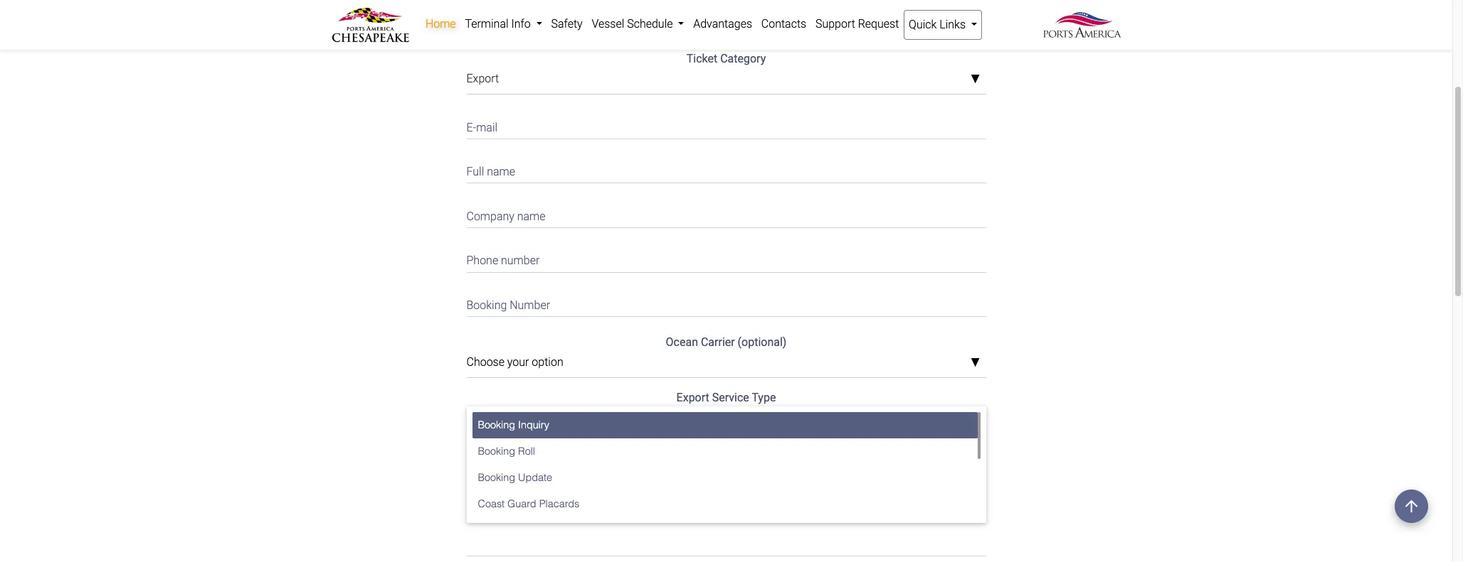 Task type: describe. For each thing, give the bounding box(es) containing it.
roll
[[518, 446, 535, 458]]

company
[[467, 210, 514, 223]]

vessel schedule link
[[587, 10, 689, 38]]

e-mail
[[467, 121, 498, 134]]

name for full name
[[487, 165, 515, 179]]

go to top image
[[1395, 490, 1428, 524]]

inquiry
[[518, 420, 550, 431]]

booking for booking number
[[467, 299, 507, 312]]

1 choose your option from the top
[[467, 356, 563, 369]]

2 choose from the top
[[467, 411, 505, 425]]

0 vertical spatial your
[[507, 356, 529, 369]]

full name
[[467, 165, 515, 179]]

1 vertical spatial your
[[507, 411, 529, 425]]

coast
[[478, 499, 505, 510]]

terminal
[[465, 17, 509, 31]]

vessel
[[592, 17, 624, 31]]

booking roll
[[478, 446, 535, 458]]

contacts
[[761, 17, 806, 31]]

quick links
[[909, 18, 969, 31]]

advantages link
[[689, 10, 757, 38]]

name for company name
[[517, 210, 546, 223]]

quick
[[909, 18, 937, 31]]

quick links link
[[904, 10, 982, 40]]

carrier
[[701, 336, 735, 350]]

ticket category
[[687, 52, 766, 66]]

Specify your issue text field
[[467, 451, 986, 557]]

issue
[[530, 460, 557, 474]]

guard
[[508, 499, 536, 510]]

coast guard placards
[[478, 499, 579, 510]]

safety link
[[547, 10, 587, 38]]

booking for booking inquiry
[[478, 420, 515, 431]]

mail
[[476, 121, 498, 134]]

0 horizontal spatial home link
[[332, 14, 362, 31]]

booking number
[[467, 299, 550, 312]]

support for support request
[[816, 17, 855, 31]]

specify
[[467, 460, 503, 474]]

category
[[720, 52, 766, 66]]

▼ for export
[[971, 74, 980, 85]]

booking for booking roll
[[478, 446, 515, 458]]

ocean
[[666, 336, 698, 350]]

Full name text field
[[467, 156, 986, 184]]

advantages
[[693, 17, 752, 31]]

ticket
[[687, 52, 718, 66]]

1 option from the top
[[532, 356, 563, 369]]

placards
[[539, 499, 579, 510]]

Booking Number text field
[[467, 290, 986, 318]]

contacts link
[[757, 10, 811, 38]]

number
[[510, 299, 550, 312]]

specify your issue
[[467, 460, 557, 474]]



Task type: locate. For each thing, give the bounding box(es) containing it.
1 ▼ from the top
[[971, 74, 980, 85]]

▼ for choose your option
[[971, 358, 980, 369]]

(optional)
[[738, 336, 787, 350]]

export for export
[[467, 72, 499, 86]]

terminal info link
[[460, 10, 547, 38]]

name right the company
[[517, 210, 546, 223]]

1 horizontal spatial support
[[816, 17, 855, 31]]

booking
[[467, 299, 507, 312], [478, 420, 515, 431], [478, 446, 515, 458], [478, 473, 515, 484]]

service
[[712, 392, 749, 405]]

support inside 'support request' link
[[816, 17, 855, 31]]

choose your option
[[467, 356, 563, 369], [467, 411, 563, 425]]

support
[[378, 15, 418, 29], [816, 17, 855, 31]]

home
[[332, 15, 362, 29], [426, 17, 456, 31]]

booking update
[[478, 473, 552, 484]]

choose your option up booking roll
[[467, 411, 563, 425]]

export service type
[[677, 392, 776, 405]]

request
[[858, 17, 899, 31]]

your down roll
[[506, 460, 528, 474]]

e-
[[467, 121, 476, 134]]

1 vertical spatial export
[[677, 392, 709, 405]]

phone number
[[467, 254, 540, 268]]

choose
[[467, 356, 505, 369], [467, 411, 505, 425]]

your down booking number
[[507, 356, 529, 369]]

0 horizontal spatial support
[[378, 15, 418, 29]]

support request
[[816, 17, 899, 31]]

info
[[511, 17, 531, 31]]

1 vertical spatial ▼
[[971, 358, 980, 369]]

export
[[467, 72, 499, 86], [677, 392, 709, 405]]

update
[[518, 473, 552, 484]]

choose up booking roll
[[467, 411, 505, 425]]

terminal info
[[465, 17, 534, 31]]

0 horizontal spatial name
[[487, 165, 515, 179]]

booking up specify
[[478, 446, 515, 458]]

your up roll
[[507, 411, 529, 425]]

option down number
[[532, 356, 563, 369]]

1 vertical spatial choose your option
[[467, 411, 563, 425]]

company name
[[467, 210, 546, 223]]

export left service
[[677, 392, 709, 405]]

your
[[507, 356, 529, 369], [507, 411, 529, 425], [506, 460, 528, 474]]

ocean carrier (optional)
[[666, 336, 787, 350]]

0 vertical spatial choose
[[467, 356, 505, 369]]

booking left number
[[467, 299, 507, 312]]

support for support
[[378, 15, 418, 29]]

Company name text field
[[467, 201, 986, 228]]

type
[[752, 392, 776, 405]]

0 vertical spatial name
[[487, 165, 515, 179]]

choose your option down booking number
[[467, 356, 563, 369]]

support request link
[[811, 10, 904, 38]]

phone
[[467, 254, 498, 268]]

0 vertical spatial ▼
[[971, 74, 980, 85]]

option
[[532, 356, 563, 369], [532, 411, 563, 425]]

1 vertical spatial name
[[517, 210, 546, 223]]

2 choose your option from the top
[[467, 411, 563, 425]]

schedule
[[627, 17, 673, 31]]

0 vertical spatial choose your option
[[467, 356, 563, 369]]

choose down booking number
[[467, 356, 505, 369]]

home link
[[421, 10, 460, 38], [332, 14, 362, 31]]

name right 'full'
[[487, 165, 515, 179]]

booking for booking update
[[478, 473, 515, 484]]

full
[[467, 165, 484, 179]]

booking up booking roll
[[478, 420, 515, 431]]

1 vertical spatial option
[[532, 411, 563, 425]]

vessel schedule
[[592, 17, 676, 31]]

1 horizontal spatial name
[[517, 210, 546, 223]]

1 choose from the top
[[467, 356, 505, 369]]

1 vertical spatial choose
[[467, 411, 505, 425]]

Phone number text field
[[467, 246, 986, 273]]

export up e-mail
[[467, 72, 499, 86]]

booking inquiry
[[478, 420, 550, 431]]

0 vertical spatial export
[[467, 72, 499, 86]]

number
[[501, 254, 540, 268]]

name
[[487, 165, 515, 179], [517, 210, 546, 223]]

safety
[[551, 17, 583, 31]]

export for export service type
[[677, 392, 709, 405]]

option up roll
[[532, 411, 563, 425]]

0 horizontal spatial home
[[332, 15, 362, 29]]

0 vertical spatial option
[[532, 356, 563, 369]]

1 horizontal spatial home
[[426, 17, 456, 31]]

2 option from the top
[[532, 411, 563, 425]]

links
[[940, 18, 966, 31]]

booking up the coast
[[478, 473, 515, 484]]

1 horizontal spatial home link
[[421, 10, 460, 38]]

2 ▼ from the top
[[971, 358, 980, 369]]

0 horizontal spatial export
[[467, 72, 499, 86]]

1 horizontal spatial export
[[677, 392, 709, 405]]

E-mail email field
[[467, 112, 986, 139]]

▼
[[971, 74, 980, 85], [971, 358, 980, 369]]

2 vertical spatial your
[[506, 460, 528, 474]]



Task type: vqa. For each thing, say whether or not it's contained in the screenshot.
the Truck
no



